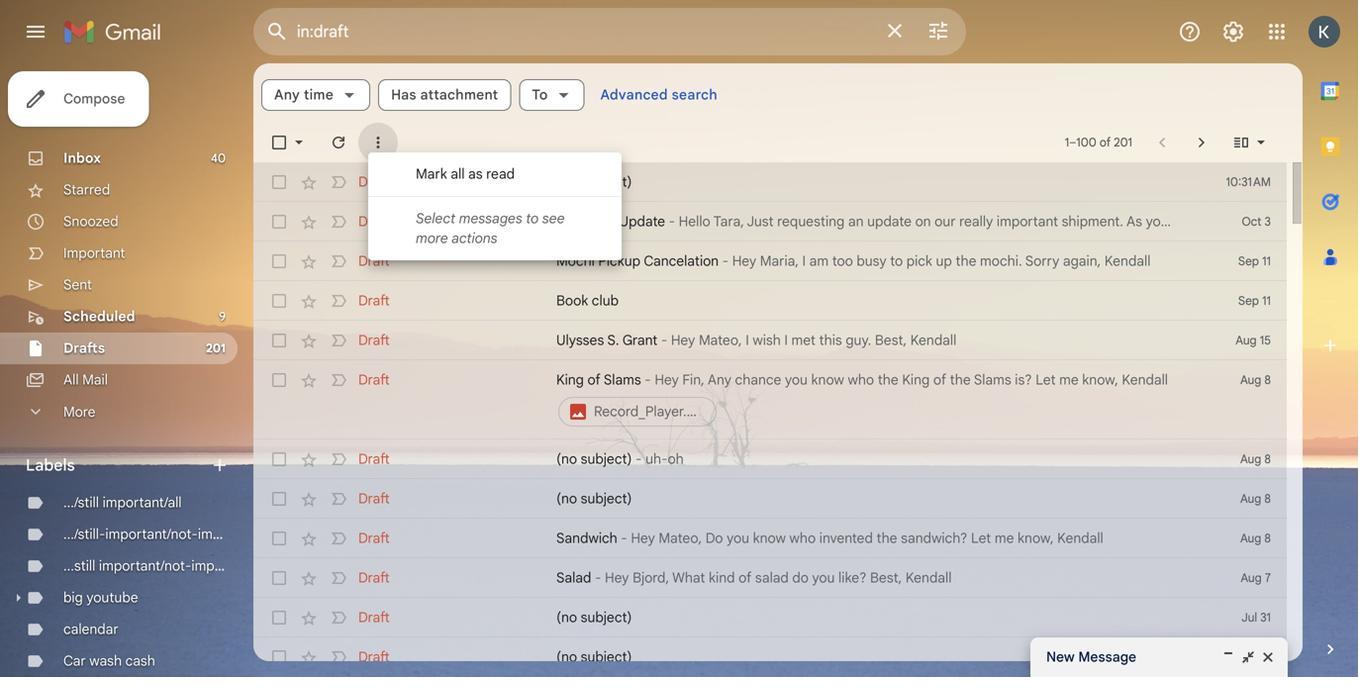 Task type: describe. For each thing, give the bounding box(es) containing it.
2 king from the left
[[902, 371, 930, 389]]

(no subject) link for aug 8
[[556, 489, 1178, 509]]

salad - hey bjord, what kind of salad do you like? best, kendall
[[556, 569, 952, 587]]

11 for mochi pickup cancelation
[[1262, 254, 1271, 269]]

.../still-important/not-important link
[[63, 526, 259, 543]]

all mail
[[63, 371, 108, 389]]

important for .../still-important/not-important
[[198, 526, 259, 543]]

- up record_player.png
[[645, 371, 651, 389]]

more
[[63, 403, 96, 421]]

actions
[[452, 230, 497, 247]]

close image
[[1260, 649, 1276, 665]]

10 row from the top
[[253, 558, 1287, 598]]

cash
[[125, 652, 155, 670]]

clear search image
[[875, 11, 915, 50]]

snoozed link
[[63, 213, 118, 230]]

aug for 3rd row from the bottom of the main content containing any time
[[1241, 571, 1262, 586]]

just
[[747, 213, 774, 230]]

has
[[391, 86, 417, 103]]

0 horizontal spatial of
[[588, 371, 601, 389]]

on
[[915, 213, 931, 230]]

chance
[[735, 371, 782, 389]]

more button
[[0, 396, 238, 428]]

snoozed
[[63, 213, 118, 230]]

search
[[672, 86, 718, 103]]

messages
[[459, 210, 522, 227]]

book
[[556, 292, 588, 309]]

all
[[451, 165, 465, 183]]

11 for book club
[[1262, 294, 1271, 308]]

has attachment
[[391, 86, 498, 103]]

hello
[[679, 213, 711, 230]]

9 row from the top
[[253, 519, 1287, 558]]

(no for 10:31 am
[[556, 173, 577, 191]]

advanced search button
[[593, 77, 726, 113]]

Search mail text field
[[297, 22, 871, 42]]

(no subject) for aug 8
[[556, 490, 632, 507]]

guy.
[[846, 332, 872, 349]]

has attachment button
[[378, 79, 511, 111]]

book club
[[556, 292, 619, 309]]

0 horizontal spatial know,
[[1018, 530, 1054, 547]]

me inside cell
[[1059, 371, 1079, 389]]

important for ...still important/not-important
[[191, 557, 253, 575]]

15
[[1260, 333, 1271, 348]]

3 row from the top
[[253, 242, 1287, 281]]

(no for jul 31
[[556, 609, 577, 626]]

cell inside main content
[[556, 370, 1188, 430]]

important inside main content
[[997, 213, 1058, 230]]

update
[[619, 213, 665, 230]]

mochi
[[556, 252, 595, 270]]

(no for aug 8
[[556, 490, 577, 507]]

aug 8 for eighth row from the top of the main content containing any time
[[1241, 492, 1271, 506]]

(no subject) - uh-oh
[[556, 450, 684, 468]]

tara,
[[714, 213, 744, 230]]

sorry
[[1025, 252, 1060, 270]]

the left is?
[[950, 371, 971, 389]]

pop out image
[[1241, 649, 1256, 665]]

1 vertical spatial let
[[971, 530, 991, 547]]

bjord,
[[633, 569, 669, 587]]

starred
[[63, 181, 110, 199]]

any inside cell
[[708, 371, 732, 389]]

8 for seventh row
[[1265, 452, 1271, 467]]

2 row from the top
[[253, 202, 1358, 242]]

shipment.
[[1062, 213, 1124, 230]]

all
[[63, 371, 79, 389]]

minimize image
[[1221, 649, 1237, 665]]

6 row from the top
[[253, 360, 1287, 440]]

to button
[[519, 79, 585, 111]]

who inside cell
[[848, 371, 874, 389]]

oct
[[1242, 214, 1262, 229]]

.../still important/all link
[[63, 494, 182, 511]]

big
[[63, 589, 83, 606]]

2 horizontal spatial of
[[933, 371, 947, 389]]

draft for ninth row from the bottom
[[358, 292, 390, 309]]

(no subject) for 10:31 am
[[556, 173, 632, 191]]

aug 8 for 4th row from the bottom
[[1241, 531, 1271, 546]]

big youtube link
[[63, 589, 138, 606]]

- right salad
[[595, 569, 601, 587]]

gmail image
[[63, 12, 171, 51]]

5 subject) from the top
[[581, 648, 632, 666]]

1 vertical spatial best,
[[870, 569, 902, 587]]

time
[[304, 86, 334, 103]]

scheduled
[[63, 308, 135, 325]]

drafts link
[[63, 340, 105, 357]]

salad
[[755, 569, 789, 587]]

mark all as read
[[416, 165, 515, 183]]

5 (no from the top
[[556, 648, 577, 666]]

- left uh-
[[636, 450, 642, 468]]

...still
[[63, 557, 95, 575]]

labels heading
[[26, 455, 210, 475]]

select
[[416, 210, 455, 227]]

inbox link
[[63, 149, 101, 167]]

subject) for 10:31 am
[[581, 173, 632, 191]]

older image
[[1192, 133, 1212, 152]]

aug 8 for seventh row
[[1241, 452, 1271, 467]]

support image
[[1178, 20, 1202, 44]]

2 jul from the top
[[1242, 650, 1257, 665]]

ulysses s. grant - hey mateo, i wish i met this guy. best, kendall
[[556, 332, 957, 349]]

know inside cell
[[811, 371, 844, 389]]

sep for mochi pickup cancelation
[[1238, 254, 1259, 269]]

labels navigation
[[0, 63, 259, 677]]

labels
[[26, 455, 75, 475]]

too
[[832, 252, 853, 270]]

huge
[[1293, 213, 1325, 230]]

2 31 from the top
[[1261, 650, 1271, 665]]

calendar link
[[63, 621, 118, 638]]

draft for 4th row from the bottom
[[358, 530, 390, 547]]

toggle split pane mode image
[[1232, 133, 1251, 152]]

more
[[416, 230, 448, 247]]

compose
[[63, 90, 125, 107]]

8 for 7th row from the bottom
[[1265, 373, 1271, 388]]

1 horizontal spatial i
[[785, 332, 788, 349]]

really
[[959, 213, 993, 230]]

main content containing any time
[[253, 63, 1358, 677]]

what
[[672, 569, 705, 587]]

aug 8 for 7th row from the bottom
[[1241, 373, 1271, 388]]

- left the hello
[[669, 213, 675, 230]]

sent
[[63, 276, 92, 294]]

important/not- for .../still-
[[105, 526, 198, 543]]

requesting
[[777, 213, 845, 230]]

as
[[468, 165, 483, 183]]

0 horizontal spatial this
[[819, 332, 842, 349]]

mark
[[416, 165, 447, 183]]

invented
[[820, 530, 873, 547]]

a
[[1282, 213, 1290, 230]]

mochi pickup cancelation - hey maria, i am too busy to pick up the mochi. sorry again, kendall
[[556, 252, 1151, 270]]

shipment update - hello tara, just requesting an update on our really important shipment. as you may know, this is a huge priori
[[556, 213, 1358, 230]]

1 slams from the left
[[604, 371, 641, 389]]

car wash cash link
[[63, 652, 155, 670]]

busy
[[857, 252, 887, 270]]

11 row from the top
[[253, 598, 1287, 638]]

0 horizontal spatial me
[[995, 530, 1014, 547]]

important/all
[[103, 494, 182, 511]]

see
[[542, 210, 565, 227]]

- right the sandwich
[[621, 530, 627, 547]]

40
[[211, 151, 226, 166]]

4 row from the top
[[253, 281, 1287, 321]]

inbox
[[63, 149, 101, 167]]

1 row from the top
[[253, 162, 1287, 202]]

hey left bjord,
[[605, 569, 629, 587]]



Task type: vqa. For each thing, say whether or not it's contained in the screenshot.


Task type: locate. For each thing, give the bounding box(es) containing it.
you inside cell
[[785, 371, 808, 389]]

hey for hey mateo, i wish i met this guy. best, kendall
[[671, 332, 695, 349]]

let right sandwich?
[[971, 530, 991, 547]]

tab list
[[1303, 63, 1358, 606]]

1 (no from the top
[[556, 173, 577, 191]]

3
[[1265, 214, 1271, 229]]

2 (no from the top
[[556, 450, 577, 468]]

draft for 11th row from the bottom
[[358, 213, 390, 230]]

2 (no subject) link from the top
[[556, 489, 1178, 509]]

11
[[1262, 254, 1271, 269], [1262, 294, 1271, 308]]

draft for seventh row
[[358, 450, 390, 468]]

0 vertical spatial sep
[[1238, 254, 1259, 269]]

1 aug 8 from the top
[[1241, 373, 1271, 388]]

more image
[[368, 133, 388, 152]]

- down tara,
[[722, 252, 729, 270]]

aug 7
[[1241, 571, 1271, 586]]

hey up bjord,
[[631, 530, 655, 547]]

kind
[[709, 569, 735, 587]]

0 horizontal spatial to
[[526, 210, 539, 227]]

1 vertical spatial know
[[753, 530, 786, 547]]

0 vertical spatial mateo,
[[699, 332, 742, 349]]

is
[[1268, 213, 1278, 230]]

0 vertical spatial me
[[1059, 371, 1079, 389]]

2 sep from the top
[[1238, 294, 1259, 308]]

cell
[[556, 370, 1188, 430]]

draft for eighth row from the top of the main content containing any time
[[358, 490, 390, 507]]

know, inside cell
[[1082, 371, 1119, 389]]

2 sep 11 from the top
[[1238, 294, 1271, 308]]

1 vertical spatial mateo,
[[659, 530, 702, 547]]

1 jul from the top
[[1242, 610, 1257, 625]]

this
[[1242, 213, 1265, 230], [819, 332, 842, 349]]

2 jul 31 from the top
[[1242, 650, 1271, 665]]

1 king from the left
[[556, 371, 584, 389]]

None search field
[[253, 8, 966, 55]]

0 horizontal spatial let
[[971, 530, 991, 547]]

know,
[[1202, 213, 1238, 230], [1082, 371, 1119, 389], [1018, 530, 1054, 547]]

priori
[[1328, 213, 1358, 230]]

aug for 7th row from the bottom
[[1241, 373, 1262, 388]]

any left time
[[274, 86, 300, 103]]

important/not-
[[105, 526, 198, 543], [99, 557, 191, 575]]

hey left maria,
[[732, 252, 757, 270]]

11 up 15
[[1262, 294, 1271, 308]]

0 vertical spatial to
[[526, 210, 539, 227]]

row
[[253, 162, 1287, 202], [253, 202, 1358, 242], [253, 242, 1287, 281], [253, 281, 1287, 321], [253, 321, 1287, 360], [253, 360, 1287, 440], [253, 440, 1287, 479], [253, 479, 1287, 519], [253, 519, 1287, 558], [253, 558, 1287, 598], [253, 598, 1287, 638], [253, 638, 1287, 677]]

mateo, left do
[[659, 530, 702, 547]]

who down guy.
[[848, 371, 874, 389]]

the
[[956, 252, 977, 270], [878, 371, 899, 389], [950, 371, 971, 389], [877, 530, 897, 547]]

wash
[[89, 652, 122, 670]]

...still important/not-important link
[[63, 557, 253, 575]]

this right met
[[819, 332, 842, 349]]

hey for hey fin, any chance you know who the king of the slams is? let me know, kendall
[[655, 371, 679, 389]]

0 horizontal spatial i
[[746, 332, 749, 349]]

you
[[1146, 213, 1169, 230], [785, 371, 808, 389], [727, 530, 750, 547], [812, 569, 835, 587]]

slams down s.
[[604, 371, 641, 389]]

5 row from the top
[[253, 321, 1287, 360]]

sep 11 up "aug 15" at the right of the page
[[1238, 294, 1271, 308]]

1 horizontal spatial me
[[1059, 371, 1079, 389]]

None checkbox
[[269, 133, 289, 152], [269, 251, 289, 271], [269, 331, 289, 350], [269, 608, 289, 628], [269, 133, 289, 152], [269, 251, 289, 271], [269, 331, 289, 350], [269, 608, 289, 628]]

jul left close icon
[[1242, 650, 1257, 665]]

1 vertical spatial 11
[[1262, 294, 1271, 308]]

important/not- down .../still-important/not-important link
[[99, 557, 191, 575]]

1 8 from the top
[[1265, 373, 1271, 388]]

mail
[[82, 371, 108, 389]]

4 (no from the top
[[556, 609, 577, 626]]

important/not- for ...still
[[99, 557, 191, 575]]

best, right guy.
[[875, 332, 907, 349]]

1 sep 11 from the top
[[1238, 254, 1271, 269]]

1 horizontal spatial this
[[1242, 213, 1265, 230]]

9 draft from the top
[[358, 530, 390, 547]]

all mail link
[[63, 371, 108, 389]]

0 horizontal spatial any
[[274, 86, 300, 103]]

0 horizontal spatial know
[[753, 530, 786, 547]]

0 horizontal spatial slams
[[604, 371, 641, 389]]

of
[[588, 371, 601, 389], [933, 371, 947, 389], [739, 569, 752, 587]]

0 vertical spatial best,
[[875, 332, 907, 349]]

0 vertical spatial any
[[274, 86, 300, 103]]

slams left is?
[[974, 371, 1012, 389]]

pick
[[907, 252, 933, 270]]

let right is?
[[1036, 371, 1056, 389]]

mochi.
[[980, 252, 1022, 270]]

3 (no from the top
[[556, 490, 577, 507]]

aug for seventh row
[[1241, 452, 1262, 467]]

sandwich?
[[901, 530, 968, 547]]

draft for tenth row from the bottom of the main content containing any time
[[358, 252, 390, 270]]

up
[[936, 252, 952, 270]]

1 subject) from the top
[[581, 173, 632, 191]]

0 vertical spatial know,
[[1202, 213, 1238, 230]]

draft for 1st row from the top
[[358, 173, 390, 191]]

.../still
[[63, 494, 99, 511]]

know up salad
[[753, 530, 786, 547]]

king down book club link
[[902, 371, 930, 389]]

hey inside cell
[[655, 371, 679, 389]]

0 vertical spatial jul
[[1242, 610, 1257, 625]]

aug for 4th row from the bottom
[[1241, 531, 1262, 546]]

3 aug 8 from the top
[[1241, 492, 1271, 506]]

1 draft from the top
[[358, 173, 390, 191]]

1 horizontal spatial of
[[739, 569, 752, 587]]

1 horizontal spatial king
[[902, 371, 930, 389]]

sep 11 down oct 3
[[1238, 254, 1271, 269]]

1 horizontal spatial know
[[811, 371, 844, 389]]

important up sorry
[[997, 213, 1058, 230]]

2 subject) from the top
[[581, 450, 632, 468]]

1 vertical spatial to
[[890, 252, 903, 270]]

club
[[592, 292, 619, 309]]

oh
[[668, 450, 684, 468]]

...still important/not-important
[[63, 557, 253, 575]]

search mail image
[[259, 14, 295, 50]]

1 31 from the top
[[1261, 610, 1271, 625]]

3 8 from the top
[[1265, 492, 1271, 506]]

1 horizontal spatial any
[[708, 371, 732, 389]]

0 vertical spatial jul 31
[[1242, 610, 1271, 625]]

1 vertical spatial 31
[[1261, 650, 1271, 665]]

best,
[[875, 332, 907, 349], [870, 569, 902, 587]]

sep 11 for mochi pickup cancelation
[[1238, 254, 1271, 269]]

maria,
[[760, 252, 799, 270]]

12 row from the top
[[253, 638, 1287, 677]]

may
[[1172, 213, 1199, 230]]

8 row from the top
[[253, 479, 1287, 519]]

0 vertical spatial let
[[1036, 371, 1056, 389]]

0 vertical spatial who
[[848, 371, 874, 389]]

1 vertical spatial sep 11
[[1238, 294, 1271, 308]]

important up ...still important/not-important link on the bottom of the page
[[198, 526, 259, 543]]

1 horizontal spatial who
[[848, 371, 874, 389]]

i left wish
[[746, 332, 749, 349]]

2 horizontal spatial i
[[802, 252, 806, 270]]

(no subject) for jul 31
[[556, 609, 632, 626]]

None checkbox
[[269, 172, 289, 192], [269, 212, 289, 232], [269, 291, 289, 311], [269, 370, 289, 390], [269, 449, 289, 469], [269, 489, 289, 509], [269, 529, 289, 548], [269, 568, 289, 588], [269, 647, 289, 667], [269, 172, 289, 192], [269, 212, 289, 232], [269, 291, 289, 311], [269, 370, 289, 390], [269, 449, 289, 469], [269, 489, 289, 509], [269, 529, 289, 548], [269, 568, 289, 588], [269, 647, 289, 667]]

7
[[1265, 571, 1271, 586]]

any time
[[274, 86, 334, 103]]

0 vertical spatial this
[[1242, 213, 1265, 230]]

(no subject) link for 10:31 am
[[556, 172, 1178, 192]]

jul 31 right minimize 'image'
[[1242, 650, 1271, 665]]

main menu image
[[24, 20, 48, 44]]

starred link
[[63, 181, 110, 199]]

the right invented
[[877, 530, 897, 547]]

2 vertical spatial know,
[[1018, 530, 1054, 547]]

draft for 7th row from the bottom
[[358, 371, 390, 389]]

subject) for aug 8
[[581, 490, 632, 507]]

i left met
[[785, 332, 788, 349]]

11 draft from the top
[[358, 609, 390, 626]]

cancelation
[[644, 252, 719, 270]]

know
[[811, 371, 844, 389], [753, 530, 786, 547]]

0 vertical spatial 31
[[1261, 610, 1271, 625]]

an
[[848, 213, 864, 230]]

ulysses
[[556, 332, 604, 349]]

king down ulysses
[[556, 371, 584, 389]]

10 draft from the top
[[358, 569, 390, 587]]

12 draft from the top
[[358, 648, 390, 666]]

1 vertical spatial know,
[[1082, 371, 1119, 389]]

kendall
[[1105, 252, 1151, 270], [911, 332, 957, 349], [1122, 371, 1168, 389], [1058, 530, 1104, 547], [906, 569, 952, 587]]

jul up pop out "icon"
[[1242, 610, 1257, 625]]

5 draft from the top
[[358, 332, 390, 349]]

2 8 from the top
[[1265, 452, 1271, 467]]

4 aug 8 from the top
[[1241, 531, 1271, 546]]

compose button
[[8, 71, 149, 127]]

4 8 from the top
[[1265, 531, 1271, 546]]

1 vertical spatial jul 31
[[1242, 650, 1271, 665]]

important link
[[63, 245, 125, 262]]

2 slams from the left
[[974, 371, 1012, 389]]

1 vertical spatial jul
[[1242, 650, 1257, 665]]

- right grant
[[661, 332, 668, 349]]

0 horizontal spatial who
[[790, 530, 816, 547]]

important down .../still-important/not-important
[[191, 557, 253, 575]]

1 vertical spatial who
[[790, 530, 816, 547]]

3 (no subject) link from the top
[[556, 608, 1178, 628]]

0 vertical spatial 11
[[1262, 254, 1271, 269]]

any inside popup button
[[274, 86, 300, 103]]

0 vertical spatial know
[[811, 371, 844, 389]]

sep up "aug 15" at the right of the page
[[1238, 294, 1259, 308]]

3 subject) from the top
[[581, 490, 632, 507]]

important
[[63, 245, 125, 262]]

2 horizontal spatial know,
[[1202, 213, 1238, 230]]

hey for hey maria, i am too busy to pick up the mochi. sorry again, kendall
[[732, 252, 757, 270]]

sandwich - hey mateo, do you know who invented the sandwich? let me know, kendall
[[556, 530, 1104, 547]]

to inside the select messages to see more actions
[[526, 210, 539, 227]]

1 vertical spatial sep
[[1238, 294, 1259, 308]]

who up do
[[790, 530, 816, 547]]

of right kind
[[739, 569, 752, 587]]

7 row from the top
[[253, 440, 1287, 479]]

i for wish
[[746, 332, 749, 349]]

8 for eighth row from the top of the main content containing any time
[[1265, 492, 1271, 506]]

king of slams - hey fin, any chance you know who the king of the slams is? let me know, kendall
[[556, 371, 1168, 389]]

advanced search
[[600, 86, 718, 103]]

aug for eighth row from the top of the main content containing any time
[[1241, 492, 1262, 506]]

(no subject) link for jul 31
[[556, 608, 1178, 628]]

i left am
[[802, 252, 806, 270]]

car wash cash
[[63, 652, 155, 670]]

settings image
[[1222, 20, 1245, 44]]

9
[[219, 309, 226, 324]]

jul 31 down aug 7
[[1242, 610, 1271, 625]]

met
[[792, 332, 816, 349]]

0 vertical spatial sep 11
[[1238, 254, 1271, 269]]

0 vertical spatial important
[[997, 213, 1058, 230]]

mateo, left wish
[[699, 332, 742, 349]]

2 11 from the top
[[1262, 294, 1271, 308]]

hey left fin,
[[655, 371, 679, 389]]

let
[[1036, 371, 1056, 389], [971, 530, 991, 547]]

kendall inside cell
[[1122, 371, 1168, 389]]

7 draft from the top
[[358, 450, 390, 468]]

8 draft from the top
[[358, 490, 390, 507]]

to
[[532, 86, 548, 103]]

of down ulysses
[[588, 371, 601, 389]]

of left is?
[[933, 371, 947, 389]]

attachment
[[420, 86, 498, 103]]

grant
[[623, 332, 658, 349]]

1 vertical spatial me
[[995, 530, 1014, 547]]

4 draft from the top
[[358, 292, 390, 309]]

am
[[809, 252, 829, 270]]

2 (no subject) from the top
[[556, 490, 632, 507]]

sep 11 for book club
[[1238, 294, 1271, 308]]

cell containing king of slams
[[556, 370, 1188, 430]]

1 horizontal spatial let
[[1036, 371, 1056, 389]]

sent link
[[63, 276, 92, 294]]

to inside main content
[[890, 252, 903, 270]]

the right 'up'
[[956, 252, 977, 270]]

any time button
[[261, 79, 370, 111]]

8 for 4th row from the bottom
[[1265, 531, 1271, 546]]

advanced
[[600, 86, 668, 103]]

6 draft from the top
[[358, 371, 390, 389]]

sep 11
[[1238, 254, 1271, 269], [1238, 294, 1271, 308]]

s.
[[607, 332, 619, 349]]

4 (no subject) link from the top
[[556, 647, 1178, 667]]

sep down oct
[[1238, 254, 1259, 269]]

1 (no subject) link from the top
[[556, 172, 1178, 192]]

like?
[[839, 569, 867, 587]]

who
[[848, 371, 874, 389], [790, 530, 816, 547]]

1 sep from the top
[[1238, 254, 1259, 269]]

as
[[1127, 213, 1143, 230]]

1 vertical spatial important
[[198, 526, 259, 543]]

refresh image
[[329, 133, 348, 152]]

best, right like?
[[870, 569, 902, 587]]

to left see
[[526, 210, 539, 227]]

31 down 7
[[1261, 610, 1271, 625]]

31 right pop out "icon"
[[1261, 650, 1271, 665]]

1 11 from the top
[[1262, 254, 1271, 269]]

.../still important/all
[[63, 494, 182, 511]]

draft for 12th row
[[358, 648, 390, 666]]

(no
[[556, 173, 577, 191], [556, 450, 577, 468], [556, 490, 577, 507], [556, 609, 577, 626], [556, 648, 577, 666]]

scheduled link
[[63, 308, 135, 325]]

1 horizontal spatial to
[[890, 252, 903, 270]]

draft for 2nd row from the bottom of the main content containing any time
[[358, 609, 390, 626]]

4 (no subject) from the top
[[556, 648, 632, 666]]

uh-
[[646, 450, 668, 468]]

our
[[935, 213, 956, 230]]

draft for eighth row from the bottom of the main content containing any time
[[358, 332, 390, 349]]

subject)
[[581, 173, 632, 191], [581, 450, 632, 468], [581, 490, 632, 507], [581, 609, 632, 626], [581, 648, 632, 666]]

8
[[1265, 373, 1271, 388], [1265, 452, 1271, 467], [1265, 492, 1271, 506], [1265, 531, 1271, 546]]

1 vertical spatial this
[[819, 332, 842, 349]]

1 horizontal spatial know,
[[1082, 371, 1119, 389]]

book club link
[[556, 291, 1178, 311]]

subject) for jul 31
[[581, 609, 632, 626]]

the down book club link
[[878, 371, 899, 389]]

record_player.png
[[594, 403, 711, 420]]

sep for book club
[[1238, 294, 1259, 308]]

me right sandwich?
[[995, 530, 1014, 547]]

advanced search options image
[[919, 11, 958, 50]]

3 (no subject) from the top
[[556, 609, 632, 626]]

2 draft from the top
[[358, 213, 390, 230]]

main content
[[253, 63, 1358, 677]]

11 down 3
[[1262, 254, 1271, 269]]

do
[[706, 530, 723, 547]]

1 jul 31 from the top
[[1242, 610, 1271, 625]]

again,
[[1063, 252, 1101, 270]]

1 horizontal spatial slams
[[974, 371, 1012, 389]]

to left pick
[[890, 252, 903, 270]]

know down met
[[811, 371, 844, 389]]

2 aug 8 from the top
[[1241, 452, 1271, 467]]

4 subject) from the top
[[581, 609, 632, 626]]

2 vertical spatial important
[[191, 557, 253, 575]]

king
[[556, 371, 584, 389], [902, 371, 930, 389]]

3 draft from the top
[[358, 252, 390, 270]]

draft for 3rd row from the bottom of the main content containing any time
[[358, 569, 390, 587]]

oct 3
[[1242, 214, 1271, 229]]

me right is?
[[1059, 371, 1079, 389]]

car
[[63, 652, 86, 670]]

any right fin,
[[708, 371, 732, 389]]

1 vertical spatial any
[[708, 371, 732, 389]]

this left 'is'
[[1242, 213, 1265, 230]]

0 vertical spatial important/not-
[[105, 526, 198, 543]]

select messages to see more actions
[[416, 210, 565, 247]]

hey up fin,
[[671, 332, 695, 349]]

1 vertical spatial important/not-
[[99, 557, 191, 575]]

.../still-important/not-important
[[63, 526, 259, 543]]

i for am
[[802, 252, 806, 270]]

aug 8
[[1241, 373, 1271, 388], [1241, 452, 1271, 467], [1241, 492, 1271, 506], [1241, 531, 1271, 546]]

.../still-
[[63, 526, 105, 543]]

important/not- up ...still important/not-important
[[105, 526, 198, 543]]

1 (no subject) from the top
[[556, 173, 632, 191]]

0 horizontal spatial king
[[556, 371, 584, 389]]



